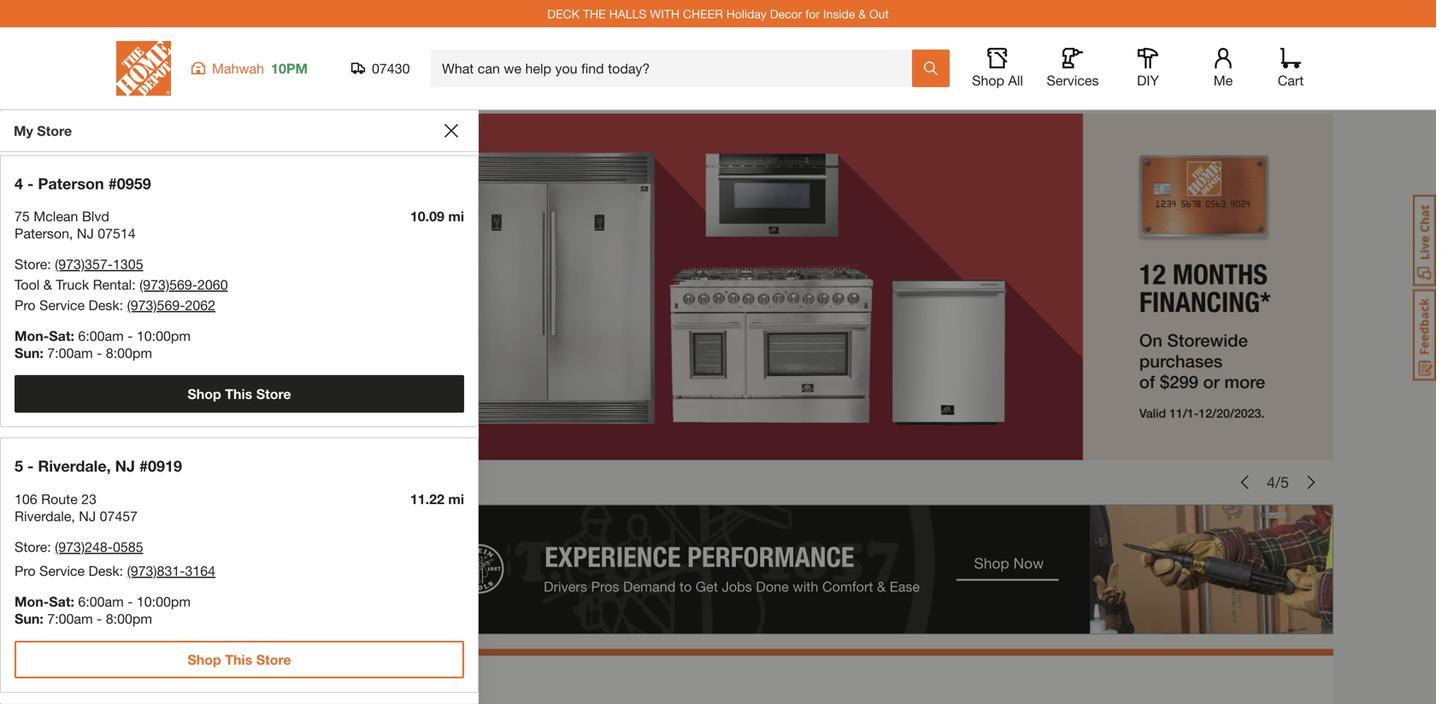 Task type: locate. For each thing, give the bounding box(es) containing it.
2 10:00pm from the top
[[137, 594, 191, 610]]

shop this store
[[188, 103, 291, 120], [188, 386, 291, 402], [188, 652, 291, 668]]

truck
[[56, 277, 89, 293]]

6:00am down rental
[[78, 328, 124, 344]]

me button
[[1197, 48, 1251, 89]]

10:00pm down (973)569-2062 link
[[137, 328, 191, 344]]

0 horizontal spatial 4
[[15, 174, 23, 193]]

1 6:00am from the top
[[78, 328, 124, 344]]

1 desk from the top
[[89, 297, 119, 313]]

0 vertical spatial desk
[[89, 297, 119, 313]]

for
[[806, 7, 820, 21], [274, 673, 308, 704]]

:
[[47, 256, 51, 272], [132, 277, 136, 293], [119, 297, 123, 313], [47, 539, 51, 555], [119, 563, 123, 579]]

nj inside 75 mclean blvd paterson , nj 07514
[[77, 225, 94, 242]]

shop all button
[[971, 48, 1026, 89]]

0 vertical spatial sun:
[[15, 345, 43, 361]]

desk
[[89, 297, 119, 313], [89, 563, 119, 579]]

for left you
[[274, 673, 308, 704]]

sun: for 4
[[15, 345, 43, 361]]

store inside store : (973)357-1305 tool & truck rental : (973)569-2060 pro service desk : (973)569-2062
[[15, 256, 47, 272]]

nj left 0919
[[115, 457, 135, 476]]

0 horizontal spatial for
[[274, 673, 308, 704]]

nj
[[77, 225, 94, 242], [115, 457, 135, 476], [79, 508, 96, 525]]

4 - paterson # 0959
[[15, 174, 151, 193]]

service down (973)248-
[[39, 563, 85, 579]]

1 horizontal spatial #
[[139, 457, 148, 476]]

2 vertical spatial shop this store
[[188, 652, 291, 668]]

route
[[41, 491, 78, 507]]

2 8:00pm from the top
[[106, 611, 152, 627]]

(973)357-
[[55, 256, 113, 272]]

: down 1305
[[132, 277, 136, 293]]

0 vertical spatial nj
[[77, 225, 94, 242]]

2 this from the top
[[225, 386, 253, 402]]

1 vertical spatial nj
[[115, 457, 135, 476]]

2 sat: from the top
[[49, 594, 74, 610]]

- up '106'
[[27, 457, 34, 476]]

2 mon-sat: 6:00am - 10:00pm sun: 7:00am - 8:00pm from the top
[[15, 594, 191, 627]]

2 sun: from the top
[[15, 611, 43, 627]]

paterson
[[38, 174, 104, 193], [15, 225, 69, 242]]

pro down tool
[[15, 297, 36, 313]]

store
[[256, 103, 291, 120], [37, 123, 72, 139], [15, 256, 47, 272], [256, 386, 291, 402], [15, 539, 47, 555], [256, 652, 291, 668]]

1 vertical spatial mi
[[449, 491, 464, 507]]

all
[[1009, 72, 1024, 89]]

, inside 75 mclean blvd paterson , nj 07514
[[69, 225, 73, 242]]

for left inside at the top
[[806, 7, 820, 21]]

1 vertical spatial 8:00pm
[[106, 611, 152, 627]]

- down (973)831-
[[128, 594, 133, 610]]

0 horizontal spatial &
[[43, 277, 52, 293]]

6:00am down "store : (973)248-0585 pro service desk : (973)831-3164"
[[78, 594, 124, 610]]

2 mi from the top
[[449, 491, 464, 507]]

10:00pm for #
[[137, 594, 191, 610]]

out
[[870, 7, 889, 21]]

07514
[[98, 225, 136, 242]]

top
[[120, 673, 164, 704]]

7:00am down truck
[[47, 345, 93, 361]]

2 shop this store from the top
[[188, 386, 291, 402]]

mon-sat: 6:00am - 10:00pm sun: 7:00am - 8:00pm
[[15, 328, 191, 361], [15, 594, 191, 627]]

/
[[1276, 474, 1281, 492]]

8:00pm for #
[[106, 345, 152, 361]]

0 vertical spatial 6:00am
[[78, 328, 124, 344]]

mon-sat: 6:00am - 10:00pm sun: 7:00am - 8:00pm down "store : (973)248-0585 pro service desk : (973)831-3164"
[[15, 594, 191, 627]]

1305
[[113, 256, 143, 272]]

11.22
[[410, 491, 445, 507]]

cart
[[1278, 72, 1305, 89]]

desk down rental
[[89, 297, 119, 313]]

6:00am for paterson
[[78, 328, 124, 344]]

store : (973)357-1305 tool & truck rental : (973)569-2060 pro service desk : (973)569-2062
[[15, 256, 228, 313]]

1 mon- from the top
[[15, 328, 49, 344]]

, down 'mclean'
[[69, 225, 73, 242]]

shop all
[[973, 72, 1024, 89]]

1 vertical spatial ,
[[71, 508, 75, 525]]

paterson up 'mclean'
[[38, 174, 104, 193]]

4 right previous slide image
[[1268, 474, 1276, 492]]

(973)831-3164 link
[[127, 563, 216, 579]]

10:00pm
[[137, 328, 191, 344], [137, 594, 191, 610]]

(973)569-2062 link
[[127, 297, 216, 313]]

2 6:00am from the top
[[78, 594, 124, 610]]

2060
[[198, 277, 228, 293]]

1 vertical spatial for
[[274, 673, 308, 704]]

(973)569- up (973)569-2062 link
[[140, 277, 198, 293]]

mahwah
[[212, 60, 264, 77]]

1 vertical spatial this
[[225, 386, 253, 402]]

7:00am down (973)248-
[[47, 611, 93, 627]]

1 vertical spatial shop this store button
[[15, 375, 464, 413]]

pro inside store : (973)357-1305 tool & truck rental : (973)569-2060 pro service desk : (973)569-2062
[[15, 297, 36, 313]]

2 service from the top
[[39, 563, 85, 579]]

0 vertical spatial shop this store button
[[15, 93, 464, 130]]

6:00am
[[78, 328, 124, 344], [78, 594, 124, 610]]

0 vertical spatial 8:00pm
[[106, 345, 152, 361]]

(973)569- down (973)569-2060 link
[[127, 297, 185, 313]]

1 vertical spatial 4
[[1268, 474, 1276, 492]]

service inside store : (973)357-1305 tool & truck rental : (973)569-2060 pro service desk : (973)569-2062
[[39, 297, 85, 313]]

3 this from the top
[[225, 652, 253, 668]]

deck
[[548, 7, 580, 21]]

nj inside 106 route 23 riverdale , nj 07457
[[79, 508, 96, 525]]

-
[[27, 174, 34, 193], [128, 328, 133, 344], [97, 345, 102, 361], [27, 457, 34, 476], [128, 594, 133, 610], [97, 611, 102, 627]]

, for paterson
[[69, 225, 73, 242]]

riverdale,
[[38, 457, 111, 476]]

: down 0585 in the bottom of the page
[[119, 563, 123, 579]]

halls
[[609, 7, 647, 21]]

service down truck
[[39, 297, 85, 313]]

1 vertical spatial desk
[[89, 563, 119, 579]]

0585
[[113, 539, 143, 555]]

mahwah 10pm
[[212, 60, 308, 77]]

mi
[[449, 208, 464, 225], [449, 491, 464, 507]]

1 vertical spatial mon-
[[15, 594, 49, 610]]

paterson inside 75 mclean blvd paterson , nj 07514
[[15, 225, 69, 242]]

you
[[316, 673, 361, 704]]

& right tool
[[43, 277, 52, 293]]

1 vertical spatial service
[[39, 563, 85, 579]]

0 vertical spatial sat:
[[49, 328, 74, 344]]

1 vertical spatial shop this store
[[188, 386, 291, 402]]

1 vertical spatial 10:00pm
[[137, 594, 191, 610]]

pro down riverdale
[[15, 563, 36, 579]]

mon- for paterson
[[15, 328, 49, 344]]

the home depot logo image
[[116, 41, 171, 96]]

cart link
[[1273, 48, 1310, 89]]

: left (973)357-
[[47, 256, 51, 272]]

1 horizontal spatial &
[[859, 7, 866, 21]]

- up 75
[[27, 174, 34, 193]]

1 horizontal spatial 4
[[1268, 474, 1276, 492]]

2 mon- from the top
[[15, 594, 49, 610]]

10.09
[[410, 208, 445, 225]]

my
[[14, 123, 33, 139]]

- down "store : (973)248-0585 pro service desk : (973)831-3164"
[[97, 611, 102, 627]]

1 vertical spatial paterson
[[15, 225, 69, 242]]

desk inside store : (973)357-1305 tool & truck rental : (973)569-2060 pro service desk : (973)569-2062
[[89, 297, 119, 313]]

1 mon-sat: 6:00am - 10:00pm sun: 7:00am - 8:00pm from the top
[[15, 328, 191, 361]]

shop
[[973, 72, 1005, 89], [188, 103, 221, 120], [188, 386, 221, 402], [188, 652, 221, 668]]

1 7:00am from the top
[[47, 345, 93, 361]]

1 vertical spatial &
[[43, 277, 52, 293]]

0 vertical spatial 10:00pm
[[137, 328, 191, 344]]

& left 'out'
[[859, 7, 866, 21]]

1 this from the top
[[225, 103, 253, 120]]

2 pro from the top
[[15, 563, 36, 579]]

mclean
[[34, 208, 78, 225]]

my store
[[14, 123, 72, 139]]

mi right 10.09
[[449, 208, 464, 225]]

sat:
[[49, 328, 74, 344], [49, 594, 74, 610]]

2 vertical spatial this
[[225, 652, 253, 668]]

75
[[15, 208, 30, 225]]

0 vertical spatial mon-sat: 6:00am - 10:00pm sun: 7:00am - 8:00pm
[[15, 328, 191, 361]]

1 vertical spatial mon-sat: 6:00am - 10:00pm sun: 7:00am - 8:00pm
[[15, 594, 191, 627]]

0 vertical spatial 4
[[15, 174, 23, 193]]

0 vertical spatial for
[[806, 7, 820, 21]]

5 left next slide icon
[[1281, 474, 1290, 492]]

mon-
[[15, 328, 49, 344], [15, 594, 49, 610]]

paterson down 'mclean'
[[15, 225, 69, 242]]

sat: down (973)248-
[[49, 594, 74, 610]]

cheer
[[683, 7, 723, 21]]

0 vertical spatial pro
[[15, 297, 36, 313]]

, down the route
[[71, 508, 75, 525]]

1 mi from the top
[[449, 208, 464, 225]]

nj down 23
[[79, 508, 96, 525]]

0 vertical spatial mon-
[[15, 328, 49, 344]]

desk down the (973)248-0585 link
[[89, 563, 119, 579]]

2 desk from the top
[[89, 563, 119, 579]]

- down rental
[[97, 345, 102, 361]]

shop this store button
[[15, 93, 464, 130], [15, 375, 464, 413], [15, 641, 464, 679]]

inside
[[824, 7, 856, 21]]

4 up 75
[[15, 174, 23, 193]]

sun: for 5
[[15, 611, 43, 627]]

1 vertical spatial sat:
[[49, 594, 74, 610]]

4
[[15, 174, 23, 193], [1268, 474, 1276, 492]]

8:00pm
[[106, 345, 152, 361], [106, 611, 152, 627]]

2 vertical spatial shop this store button
[[15, 641, 464, 679]]

8:00pm down (973)831-
[[106, 611, 152, 627]]

nj for riverdale, nj
[[79, 508, 96, 525]]

#
[[108, 174, 117, 193], [139, 457, 148, 476]]

# right riverdale,
[[139, 457, 148, 476]]

(973)248-
[[55, 539, 113, 555]]

1 service from the top
[[39, 297, 85, 313]]

11.22 mi
[[410, 491, 464, 507]]

1 pro from the top
[[15, 297, 36, 313]]

pro
[[15, 297, 36, 313], [15, 563, 36, 579]]

: down rental
[[119, 297, 123, 313]]

service inside "store : (973)248-0585 pro service desk : (973)831-3164"
[[39, 563, 85, 579]]

10:00pm down (973)831-3164 link
[[137, 594, 191, 610]]

1 sat: from the top
[[49, 328, 74, 344]]

0 vertical spatial this
[[225, 103, 253, 120]]

2 vertical spatial nj
[[79, 508, 96, 525]]

decor
[[770, 7, 803, 21]]

3 shop this store button from the top
[[15, 641, 464, 679]]

1 vertical spatial (973)569-
[[127, 297, 185, 313]]

this
[[225, 103, 253, 120], [225, 386, 253, 402], [225, 652, 253, 668]]

sun:
[[15, 345, 43, 361], [15, 611, 43, 627]]

1 10:00pm from the top
[[137, 328, 191, 344]]

mi right the '11.22'
[[449, 491, 464, 507]]

7:00am
[[47, 345, 93, 361], [47, 611, 93, 627]]

blvd
[[82, 208, 109, 225]]

deck the halls with cheer holiday decor for inside & out link
[[548, 7, 889, 21]]

, for riverdale, nj
[[71, 508, 75, 525]]

7:00am for riverdale, nj
[[47, 611, 93, 627]]

top savings for you
[[120, 673, 361, 704]]

0 vertical spatial service
[[39, 297, 85, 313]]

What can we help you find today? search field
[[442, 50, 912, 86]]

5 up '106'
[[15, 457, 23, 476]]

1 vertical spatial 7:00am
[[47, 611, 93, 627]]

0 horizontal spatial #
[[108, 174, 117, 193]]

8:00pm down (973)569-2062 link
[[106, 345, 152, 361]]

1 vertical spatial sun:
[[15, 611, 43, 627]]

,
[[69, 225, 73, 242], [71, 508, 75, 525]]

0 vertical spatial shop this store
[[188, 103, 291, 120]]

: down riverdale
[[47, 539, 51, 555]]

23
[[81, 491, 97, 507]]

sat: down truck
[[49, 328, 74, 344]]

, inside 106 route 23 riverdale , nj 07457
[[71, 508, 75, 525]]

mon-sat: 6:00am - 10:00pm sun: 7:00am - 8:00pm down rental
[[15, 328, 191, 361]]

# up "blvd"
[[108, 174, 117, 193]]

0 vertical spatial 7:00am
[[47, 345, 93, 361]]

service
[[39, 297, 85, 313], [39, 563, 85, 579]]

0 vertical spatial ,
[[69, 225, 73, 242]]

5
[[15, 457, 23, 476], [1281, 474, 1290, 492]]

&
[[859, 7, 866, 21], [43, 277, 52, 293]]

2 7:00am from the top
[[47, 611, 93, 627]]

1 vertical spatial 6:00am
[[78, 594, 124, 610]]

(973)569-
[[140, 277, 198, 293], [127, 297, 185, 313]]

1 vertical spatial pro
[[15, 563, 36, 579]]

1 sun: from the top
[[15, 345, 43, 361]]

rental
[[93, 277, 132, 293]]

1 8:00pm from the top
[[106, 345, 152, 361]]

nj down "blvd"
[[77, 225, 94, 242]]

0 vertical spatial mi
[[449, 208, 464, 225]]



Task type: vqa. For each thing, say whether or not it's contained in the screenshot.
10:00pm
yes



Task type: describe. For each thing, give the bounding box(es) containing it.
nj for paterson
[[77, 225, 94, 242]]

0 vertical spatial (973)569-
[[140, 277, 198, 293]]

7:00am for paterson
[[47, 345, 93, 361]]

next slide image
[[1305, 476, 1319, 490]]

0959
[[117, 174, 151, 193]]

3 shop this store from the top
[[188, 652, 291, 668]]

0 vertical spatial paterson
[[38, 174, 104, 193]]

image for  30nov2023-hp-bau-mw44-45-hero4-appliances image
[[103, 114, 1334, 461]]

106 route 23 riverdale , nj 07457
[[15, 491, 138, 525]]

07457
[[100, 508, 138, 525]]

2062
[[185, 297, 216, 313]]

- down (973)569-2062 link
[[128, 328, 133, 344]]

& inside store : (973)357-1305 tool & truck rental : (973)569-2060 pro service desk : (973)569-2062
[[43, 277, 52, 293]]

4 for 4 / 5
[[1268, 474, 1276, 492]]

services button
[[1046, 48, 1101, 89]]

store : (973)248-0585 pro service desk : (973)831-3164
[[15, 539, 216, 579]]

1 shop this store from the top
[[188, 103, 291, 120]]

(973)248-0585 link
[[55, 539, 143, 555]]

0 vertical spatial &
[[859, 7, 866, 21]]

store inside "store : (973)248-0585 pro service desk : (973)831-3164"
[[15, 539, 47, 555]]

106
[[15, 491, 37, 507]]

1 horizontal spatial 5
[[1281, 474, 1290, 492]]

4 for 4 - paterson # 0959
[[15, 174, 23, 193]]

deck the halls with cheer holiday decor for inside & out
[[548, 7, 889, 21]]

10pm
[[271, 60, 308, 77]]

mon-sat: 6:00am - 10:00pm sun: 7:00am - 8:00pm for riverdale,
[[15, 594, 191, 627]]

the
[[583, 7, 606, 21]]

1 shop this store button from the top
[[15, 93, 464, 130]]

riverdale
[[15, 508, 71, 525]]

mi for 0959
[[449, 208, 464, 225]]

(973)357-1305 link
[[55, 256, 143, 272]]

mi for 0919
[[449, 491, 464, 507]]

10.09 mi
[[410, 208, 464, 225]]

(973)569-2060 link
[[140, 277, 228, 293]]

with
[[650, 7, 680, 21]]

1 vertical spatial #
[[139, 457, 148, 476]]

services
[[1047, 72, 1100, 89]]

pro inside "store : (973)248-0585 pro service desk : (973)831-3164"
[[15, 563, 36, 579]]

sat: for riverdale,
[[49, 594, 74, 610]]

8:00pm for nj
[[106, 611, 152, 627]]

diy button
[[1121, 48, 1176, 89]]

previous slide image
[[1238, 476, 1252, 490]]

3164
[[185, 563, 216, 579]]

(973)831-
[[127, 563, 185, 579]]

mon-sat: 6:00am - 10:00pm sun: 7:00am - 8:00pm for paterson
[[15, 328, 191, 361]]

5 - riverdale, nj # 0919
[[15, 457, 182, 476]]

4 / 5
[[1268, 474, 1290, 492]]

10:00pm for 0959
[[137, 328, 191, 344]]

savings
[[171, 673, 267, 704]]

holiday
[[727, 7, 767, 21]]

07430
[[372, 60, 410, 77]]

0 vertical spatial #
[[108, 174, 117, 193]]

1 horizontal spatial for
[[806, 7, 820, 21]]

me
[[1214, 72, 1234, 89]]

6:00am for riverdale,
[[78, 594, 124, 610]]

drawer close image
[[445, 124, 458, 138]]

diy
[[1138, 72, 1160, 89]]

tool
[[15, 277, 40, 293]]

07430 button
[[352, 60, 411, 77]]

sat: for paterson
[[49, 328, 74, 344]]

mon- for riverdale,
[[15, 594, 49, 610]]

desk inside "store : (973)248-0585 pro service desk : (973)831-3164"
[[89, 563, 119, 579]]

75 mclean blvd paterson , nj 07514
[[15, 208, 136, 242]]

shop inside button
[[973, 72, 1005, 89]]

feedback link image
[[1414, 289, 1437, 381]]

0 horizontal spatial 5
[[15, 457, 23, 476]]

0919
[[148, 457, 182, 476]]

2 shop this store button from the top
[[15, 375, 464, 413]]



